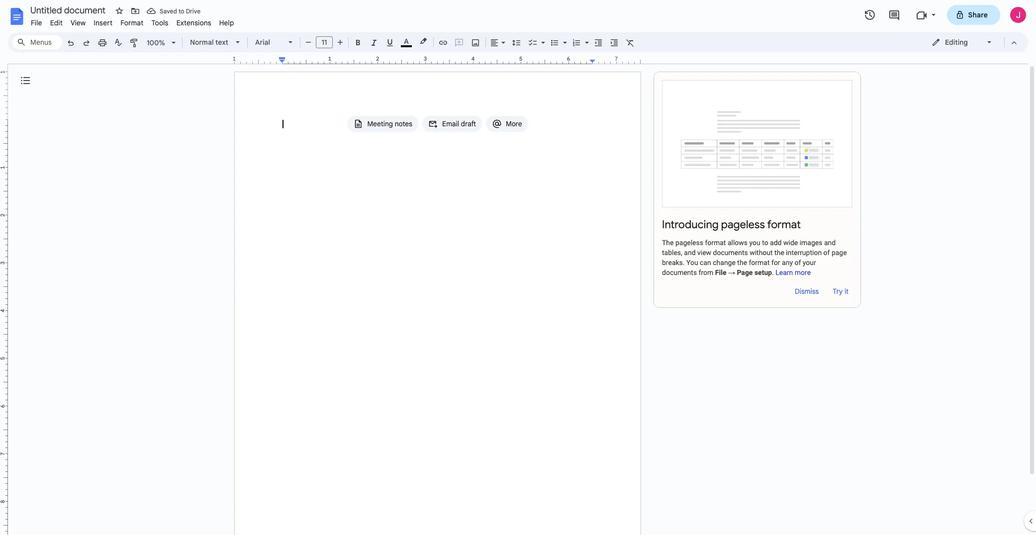 Task type: describe. For each thing, give the bounding box(es) containing it.
edit menu item
[[46, 17, 67, 29]]

0 vertical spatial the
[[775, 249, 785, 257]]

0 horizontal spatial and
[[685, 249, 696, 257]]

normal
[[190, 38, 214, 47]]

images
[[800, 239, 823, 247]]

tools
[[152, 18, 169, 27]]

file for file → page setup . learn more
[[716, 269, 727, 277]]

try
[[833, 287, 843, 296]]

format
[[121, 18, 144, 27]]

saved
[[160, 7, 177, 15]]

Font size text field
[[317, 36, 333, 48]]

tools menu item
[[148, 17, 173, 29]]

setup
[[755, 269, 773, 277]]

view menu item
[[67, 17, 90, 29]]

pageless for the
[[676, 239, 704, 247]]

file menu item
[[27, 17, 46, 29]]

for
[[772, 259, 781, 267]]

Font size field
[[316, 36, 337, 49]]

from
[[699, 269, 714, 277]]

left margin image
[[235, 56, 285, 64]]

text
[[216, 38, 228, 47]]

edit
[[50, 18, 63, 27]]

Star checkbox
[[112, 4, 126, 18]]

help menu item
[[215, 17, 238, 29]]

view
[[698, 249, 712, 257]]

introducing pageless format
[[663, 218, 801, 231]]

format menu item
[[117, 17, 148, 29]]

tables,
[[663, 249, 683, 257]]

text color image
[[401, 35, 412, 47]]

interruption
[[787, 249, 822, 257]]

arial
[[255, 38, 270, 47]]

Zoom text field
[[144, 36, 168, 50]]

format for the pageless format allows you to add wide images and tables, and view documents without the interruption of page breaks. you can change the format for any of your documents from
[[706, 239, 726, 247]]

help
[[219, 18, 234, 27]]

0 vertical spatial documents
[[714, 249, 748, 257]]

file for file
[[31, 18, 42, 27]]

it
[[845, 287, 849, 296]]

change
[[713, 259, 736, 267]]

.
[[773, 269, 774, 277]]

introducing
[[663, 218, 719, 231]]

to inside 'the pageless format allows you to add wide images and tables, and view documents without the interruption of page breaks. you can change the format for any of your documents from'
[[763, 239, 769, 247]]

extensions menu item
[[173, 17, 215, 29]]

breaks.
[[663, 259, 685, 267]]

more
[[795, 269, 811, 277]]

allows
[[728, 239, 748, 247]]

1 vertical spatial the
[[738, 259, 748, 267]]

page
[[832, 249, 848, 257]]

wide
[[784, 239, 799, 247]]

document with wide table extending beyond text width image
[[663, 80, 853, 208]]

introducing pageless format list
[[654, 72, 862, 308]]



Task type: vqa. For each thing, say whether or not it's contained in the screenshot.
dark
no



Task type: locate. For each thing, give the bounding box(es) containing it.
pageless for introducing
[[722, 218, 765, 231]]

to inside button
[[179, 7, 184, 15]]

page
[[737, 269, 753, 277]]

1 horizontal spatial documents
[[714, 249, 748, 257]]

1 horizontal spatial the
[[775, 249, 785, 257]]

Zoom field
[[143, 35, 180, 50]]

the up the for
[[775, 249, 785, 257]]

format
[[768, 218, 801, 231], [706, 239, 726, 247], [749, 259, 770, 267]]

0 horizontal spatial pageless
[[676, 239, 704, 247]]

documents up the change
[[714, 249, 748, 257]]

the up page
[[738, 259, 748, 267]]

can
[[700, 259, 712, 267]]

1 horizontal spatial pageless
[[722, 218, 765, 231]]

0 vertical spatial file
[[31, 18, 42, 27]]

1
[[233, 55, 236, 62]]

arial option
[[255, 35, 283, 49]]

1 horizontal spatial and
[[825, 239, 836, 247]]

to
[[179, 7, 184, 15], [763, 239, 769, 247]]

format down the without
[[749, 259, 770, 267]]

dismiss
[[795, 287, 819, 296]]

1 horizontal spatial of
[[824, 249, 830, 257]]

share
[[969, 10, 989, 19]]

0 horizontal spatial file
[[31, 18, 42, 27]]

file
[[31, 18, 42, 27], [716, 269, 727, 277]]

menu bar inside menu bar banner
[[27, 13, 238, 29]]

you
[[687, 259, 699, 267]]

Rename text field
[[27, 4, 111, 16]]

of right any on the top of page
[[795, 259, 802, 267]]

highlight color image
[[418, 35, 429, 47]]

of
[[824, 249, 830, 257], [795, 259, 802, 267]]

pageless up view
[[676, 239, 704, 247]]

file inside introducing pageless format list
[[716, 269, 727, 277]]

insert
[[94, 18, 113, 27]]

0 vertical spatial pageless
[[722, 218, 765, 231]]

introducing pageless format application
[[0, 0, 1037, 536]]

file inside menu item
[[31, 18, 42, 27]]

menu bar banner
[[0, 0, 1037, 536]]

file → page setup . learn more
[[716, 269, 811, 277]]

1 vertical spatial pageless
[[676, 239, 704, 247]]

0 horizontal spatial the
[[738, 259, 748, 267]]

0 horizontal spatial to
[[179, 7, 184, 15]]

try it
[[833, 287, 849, 296]]

view
[[71, 18, 86, 27]]

of left page
[[824, 249, 830, 257]]

1 vertical spatial and
[[685, 249, 696, 257]]

dismiss button
[[791, 284, 823, 300]]

the
[[775, 249, 785, 257], [738, 259, 748, 267]]

0 vertical spatial and
[[825, 239, 836, 247]]

file up menus field
[[31, 18, 42, 27]]

1 vertical spatial documents
[[663, 269, 697, 277]]

try it button
[[829, 284, 853, 300]]

the pageless format allows you to add wide images and tables, and view documents without the interruption of page breaks. you can change the format for any of your documents from
[[663, 239, 848, 277]]

pageless
[[722, 218, 765, 231], [676, 239, 704, 247]]

pageless inside 'the pageless format allows you to add wide images and tables, and view documents without the interruption of page breaks. you can change the format for any of your documents from'
[[676, 239, 704, 247]]

to right you
[[763, 239, 769, 247]]

1 horizontal spatial to
[[763, 239, 769, 247]]

format up the wide
[[768, 218, 801, 231]]

add
[[771, 239, 782, 247]]

documents down breaks.
[[663, 269, 697, 277]]

and up you
[[685, 249, 696, 257]]

1 vertical spatial file
[[716, 269, 727, 277]]

to left drive
[[179, 7, 184, 15]]

saved to drive button
[[144, 4, 203, 18]]

format for introducing pageless format
[[768, 218, 801, 231]]

styles list. normal text selected. option
[[190, 35, 230, 49]]

insert menu item
[[90, 17, 117, 29]]

and up page
[[825, 239, 836, 247]]

learn
[[776, 269, 794, 277]]

without
[[750, 249, 773, 257]]

insert image image
[[470, 35, 482, 49]]

line & paragraph spacing image
[[511, 35, 522, 49]]

you
[[750, 239, 761, 247]]

Menus field
[[12, 35, 62, 49]]

main toolbar
[[62, 0, 639, 386]]

editing button
[[925, 35, 1001, 50]]

documents
[[714, 249, 748, 257], [663, 269, 697, 277]]

drive
[[186, 7, 201, 15]]

1 vertical spatial of
[[795, 259, 802, 267]]

share button
[[947, 5, 1001, 25]]

2 vertical spatial format
[[749, 259, 770, 267]]

extensions
[[177, 18, 211, 27]]

your
[[803, 259, 817, 267]]

any
[[783, 259, 793, 267]]

right margin image
[[590, 56, 641, 64]]

1 vertical spatial to
[[763, 239, 769, 247]]

format up view
[[706, 239, 726, 247]]

0 vertical spatial of
[[824, 249, 830, 257]]

0 horizontal spatial documents
[[663, 269, 697, 277]]

1 vertical spatial format
[[706, 239, 726, 247]]

normal text
[[190, 38, 228, 47]]

→
[[729, 269, 736, 277]]

top margin image
[[0, 72, 7, 122]]

pageless up allows
[[722, 218, 765, 231]]

0 vertical spatial format
[[768, 218, 801, 231]]

saved to drive
[[160, 7, 201, 15]]

file down the change
[[716, 269, 727, 277]]

menu bar
[[27, 13, 238, 29]]

0 vertical spatial to
[[179, 7, 184, 15]]

menu bar containing file
[[27, 13, 238, 29]]

and
[[825, 239, 836, 247], [685, 249, 696, 257]]

editing
[[946, 38, 969, 47]]

mode and view toolbar
[[925, 32, 1023, 52]]

the
[[663, 239, 674, 247]]

learn more link
[[776, 269, 811, 277]]

0 horizontal spatial of
[[795, 259, 802, 267]]

1 horizontal spatial file
[[716, 269, 727, 277]]



